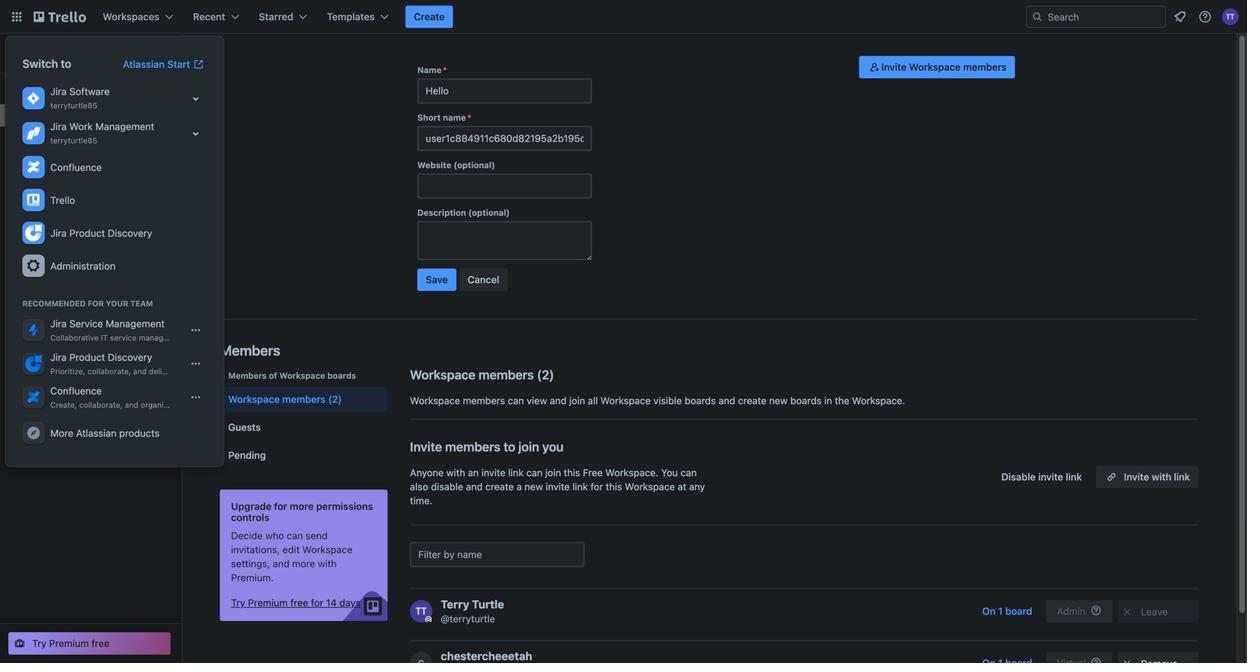 Task type: describe. For each thing, give the bounding box(es) containing it.
2 vertical spatial sm image
[[1121, 657, 1135, 663]]

collaborate, inside jira product discovery prioritize, collaborate, and deliver new ideas
[[88, 367, 131, 376]]

and right view
[[550, 395, 567, 406]]

(2)
[[328, 393, 342, 405]]

an
[[468, 467, 479, 478]]

at
[[678, 481, 687, 492]]

name *
[[418, 65, 447, 75]]

Search field
[[1044, 6, 1166, 27]]

more atlassian products link
[[17, 417, 213, 450]]

prioritize,
[[50, 367, 85, 376]]

( 2 )
[[537, 367, 555, 382]]

1 horizontal spatial your
[[106, 299, 128, 308]]

and inside upgrade for more permissions controls decide who can send invitations, edit workspace settings, and more with premium.
[[273, 558, 290, 569]]

1 vertical spatial atlassian
[[76, 427, 117, 439]]

short name *
[[418, 113, 472, 122]]

workspace. inside 'anyone with an invite link can join this free workspace. you can also disable and create a new invite link for this workspace at any time.'
[[606, 467, 659, 478]]

invite workspace members button
[[860, 56, 1016, 78]]

1 vertical spatial join
[[519, 439, 540, 454]]

h
[[14, 45, 25, 61]]

new inside jira product discovery prioritize, collaborate, and deliver new ideas
[[176, 367, 191, 376]]

for inside button
[[311, 597, 324, 609]]

and inside 'anyone with an invite link can join this free workspace. you can also disable and create a new invite link for this workspace at any time.'
[[466, 481, 483, 492]]

the
[[835, 395, 850, 406]]

in
[[825, 395, 833, 406]]

search image
[[1032, 11, 1044, 22]]

workspaces button
[[94, 6, 182, 28]]

recent button
[[185, 6, 248, 28]]

jira product discovery link
[[17, 217, 213, 250]]

boards
[[31, 87, 63, 99]]

terry turtle @terryturtle
[[441, 598, 504, 625]]

jims
[[77, 258, 98, 269]]

leave
[[1142, 606, 1169, 618]]

invite with link
[[1125, 471, 1191, 483]]

collaborate, inside 'confluence create, collaborate, and organize your work'
[[79, 400, 123, 410]]

0 notifications image
[[1172, 8, 1189, 25]]

join inside 'anyone with an invite link can join this free workspace. you can also disable and create a new invite link for this workspace at any time.'
[[546, 467, 561, 478]]

disable
[[431, 481, 464, 492]]

service
[[69, 318, 103, 329]]

also
[[410, 481, 429, 492]]

discovery for jira product discovery
[[108, 227, 152, 239]]

try premium free button
[[8, 632, 171, 655]]

pending link
[[220, 443, 388, 468]]

boards right 'visible'
[[685, 395, 716, 406]]

create inside 'anyone with an invite link can join this free workspace. you can also disable and create a new invite link for this workspace at any time.'
[[486, 481, 514, 492]]

h free
[[14, 45, 54, 65]]

0 horizontal spatial invite
[[482, 467, 506, 478]]

and right 'visible'
[[719, 395, 736, 406]]

settings image
[[25, 257, 42, 274]]

collaborative
[[50, 333, 99, 342]]

management
[[139, 333, 186, 342]]

recent
[[193, 11, 225, 22]]

upgrade for more permissions controls decide who can send invitations, edit workspace settings, and more with premium.
[[231, 500, 373, 583]]

1 horizontal spatial invite
[[546, 481, 570, 492]]

service
[[110, 333, 137, 342]]

visible
[[654, 395, 682, 406]]

team
[[130, 299, 153, 308]]

atlassian start link
[[115, 53, 213, 76]]

table link
[[31, 183, 173, 197]]

trello link
[[17, 184, 213, 217]]

permissions
[[316, 500, 373, 512]]

0 vertical spatial more
[[290, 500, 314, 512]]

administration link
[[17, 250, 213, 283]]

confluence for confluence create, collaborate, and organize your work
[[50, 385, 102, 397]]

1 vertical spatial *
[[468, 113, 472, 122]]

deliver
[[149, 367, 174, 376]]

jams and jims
[[31, 258, 98, 269]]

product for jira product discovery prioritize, collaborate, and deliver new ideas
[[69, 351, 105, 363]]

admin button
[[1047, 600, 1113, 623]]

you
[[543, 439, 564, 454]]

save
[[426, 274, 448, 285]]

confluence for confluence
[[50, 162, 102, 173]]

workspace inside button
[[910, 61, 961, 73]]

open information menu image
[[1199, 10, 1213, 24]]

for inside 'anyone with an invite link can join this free workspace. you can also disable and create a new invite link for this workspace at any time.'
[[591, 481, 603, 492]]

can up at at the right bottom
[[681, 467, 697, 478]]

more
[[50, 427, 73, 439]]

on
[[983, 605, 996, 617]]

try premium free for 14 days
[[231, 597, 361, 609]]

jira for jira work management terryturtle85
[[50, 121, 67, 132]]

disable invite link
[[1002, 471, 1083, 483]]

any
[[690, 481, 705, 492]]

views
[[63, 160, 90, 171]]

product for jira product discovery
[[69, 227, 105, 239]]

management for jira work management
[[95, 121, 154, 132]]

recommended for your team
[[22, 299, 153, 308]]

1 vertical spatial this
[[606, 481, 623, 492]]

start
[[167, 58, 190, 70]]

disable invite link button
[[994, 466, 1091, 488]]

you
[[662, 467, 678, 478]]

discovery for jira product discovery prioritize, collaborate, and deliver new ideas
[[108, 351, 152, 363]]

premium.
[[231, 572, 274, 583]]

view
[[527, 395, 548, 406]]

try premium free for 14 days button
[[231, 596, 361, 610]]

a
[[517, 481, 522, 492]]

settings,
[[231, 558, 270, 569]]

all
[[588, 395, 598, 406]]

starred button
[[251, 6, 316, 28]]

admin
[[1058, 605, 1086, 617]]

templates button
[[319, 6, 397, 28]]

on 1 board link
[[975, 600, 1041, 623]]

members inside button
[[964, 61, 1007, 73]]

who
[[265, 530, 284, 541]]

controls
[[231, 512, 270, 523]]

can inside upgrade for more permissions controls decide who can send invitations, edit workspace settings, and more with premium.
[[287, 530, 303, 541]]

workspace inside upgrade for more permissions controls decide who can send invitations, edit workspace settings, and more with premium.
[[303, 544, 353, 555]]

boards link
[[0, 82, 182, 104]]

software
[[69, 86, 110, 97]]

cancel
[[468, 274, 500, 285]]

terryturtle85 inside jira software terryturtle85
[[50, 101, 97, 110]]

website (optional)
[[418, 160, 495, 170]]

0 vertical spatial this
[[564, 467, 581, 478]]

expand image for jira work management
[[187, 125, 204, 142]]

jira for jira software terryturtle85
[[50, 86, 67, 97]]

anyone
[[410, 467, 444, 478]]

create button
[[406, 6, 453, 28]]

1 vertical spatial members
[[220, 342, 281, 358]]

table
[[31, 184, 55, 195]]

try for try premium free
[[32, 638, 46, 649]]

sm image for leave link
[[1121, 605, 1135, 619]]

invite for invite workspace members
[[882, 61, 907, 73]]

for
[[88, 299, 104, 308]]

0 vertical spatial create
[[738, 395, 767, 406]]



Task type: vqa. For each thing, say whether or not it's contained in the screenshot.
Try Premium free for 14 days's free
yes



Task type: locate. For each thing, give the bounding box(es) containing it.
1 horizontal spatial join
[[546, 467, 561, 478]]

confluence up create,
[[50, 385, 102, 397]]

link inside invite with link button
[[1175, 471, 1191, 483]]

(optional) right "website"
[[454, 160, 495, 170]]

new right a
[[525, 481, 543, 492]]

boards up jams in the top left of the page
[[32, 234, 65, 246]]

free for try premium free for 14 days
[[291, 597, 308, 609]]

days
[[340, 597, 361, 609]]

5 jira from the top
[[50, 351, 67, 363]]

1 horizontal spatial to
[[504, 439, 516, 454]]

0 horizontal spatial this
[[564, 467, 581, 478]]

discovery down "service" in the bottom of the page
[[108, 351, 152, 363]]

2 expand image from the top
[[187, 125, 204, 142]]

work
[[69, 121, 93, 132]]

1 vertical spatial workspace.
[[606, 467, 659, 478]]

1 horizontal spatial workspace.
[[853, 395, 906, 406]]

Filter by name text field
[[410, 542, 585, 567]]

1 vertical spatial create
[[486, 481, 514, 492]]

jira down calendar
[[50, 227, 67, 239]]

administration
[[50, 260, 116, 272]]

1 horizontal spatial with
[[447, 467, 466, 478]]

free for try premium free
[[92, 638, 109, 649]]

workspace members
[[410, 367, 534, 382], [228, 393, 326, 405]]

new left the ideas
[[176, 367, 191, 376]]

1 vertical spatial collaborate,
[[79, 400, 123, 410]]

0 horizontal spatial your
[[8, 234, 30, 246]]

ideas
[[193, 367, 213, 376]]

0 horizontal spatial premium
[[49, 638, 89, 649]]

h link
[[8, 42, 31, 64]]

workspace members left (
[[410, 367, 534, 382]]

invitations,
[[231, 544, 280, 555]]

1 vertical spatial free
[[92, 638, 109, 649]]

0 horizontal spatial free
[[92, 638, 109, 649]]

atlassian left start
[[123, 58, 165, 70]]

0 horizontal spatial *
[[443, 65, 447, 75]]

0 vertical spatial free
[[291, 597, 308, 609]]

leave link
[[1119, 600, 1199, 623]]

cancel button
[[459, 269, 508, 291]]

0 vertical spatial product
[[69, 227, 105, 239]]

1 vertical spatial more
[[292, 558, 315, 569]]

jira down 'recommended'
[[50, 318, 67, 329]]

and left organize
[[125, 400, 138, 410]]

product
[[69, 227, 105, 239], [69, 351, 105, 363]]

2 confluence from the top
[[50, 385, 102, 397]]

0 horizontal spatial invite
[[410, 439, 442, 454]]

1 vertical spatial (optional)
[[469, 208, 510, 218]]

jira service management options menu image
[[190, 325, 201, 336]]

free
[[36, 55, 54, 65], [583, 467, 603, 478]]

collaborate, up more atlassian products
[[79, 400, 123, 410]]

4 jira from the top
[[50, 318, 67, 329]]

jira inside jira software terryturtle85
[[50, 86, 67, 97]]

jira work management terryturtle85
[[50, 121, 154, 145]]

free inside h free
[[36, 55, 54, 65]]

0 vertical spatial join
[[570, 395, 586, 406]]

0 vertical spatial new
[[176, 367, 191, 376]]

free inside 'anyone with an invite link can join this free workspace. you can also disable and create a new invite link for this workspace at any time.'
[[583, 467, 603, 478]]

1 horizontal spatial this
[[606, 481, 623, 492]]

1 vertical spatial discovery
[[108, 351, 152, 363]]

0 vertical spatial (optional)
[[454, 160, 495, 170]]

0 vertical spatial confluence
[[50, 162, 102, 173]]

1 terryturtle85 from the top
[[50, 101, 97, 110]]

0 vertical spatial management
[[95, 121, 154, 132]]

turtle
[[472, 598, 504, 611]]

1 horizontal spatial try
[[231, 597, 245, 609]]

0 vertical spatial workspace.
[[853, 395, 906, 406]]

sm image inside invite workspace members button
[[868, 60, 882, 74]]

your
[[174, 400, 191, 410]]

jira down switch to at the top left of the page
[[50, 86, 67, 97]]

and inside jira product discovery prioritize, collaborate, and deliver new ideas
[[133, 367, 147, 376]]

members left "of"
[[228, 371, 267, 381]]

jira left work
[[50, 121, 67, 132]]

None text field
[[418, 78, 592, 104], [418, 221, 592, 260], [418, 78, 592, 104], [418, 221, 592, 260]]

jira for jira product discovery prioritize, collaborate, and deliver new ideas
[[50, 351, 67, 363]]

jira service management collaborative it service management
[[50, 318, 186, 342]]

2
[[542, 367, 550, 382]]

products
[[119, 427, 160, 439]]

and left jims
[[57, 258, 74, 269]]

0 horizontal spatial create
[[486, 481, 514, 492]]

collaborate, up 'confluence create, collaborate, and organize your work'
[[88, 367, 131, 376]]

to
[[61, 57, 71, 70], [504, 439, 516, 454]]

1 discovery from the top
[[108, 227, 152, 239]]

0 vertical spatial discovery
[[108, 227, 152, 239]]

jira for jira service management collaborative it service management
[[50, 318, 67, 329]]

organizationdetailform element
[[418, 64, 592, 297]]

@terryturtle
[[441, 613, 495, 625]]

with inside 'anyone with an invite link can join this free workspace. you can also disable and create a new invite link for this workspace at any time.'
[[447, 467, 466, 478]]

(optional) for website (optional)
[[454, 160, 495, 170]]

with for anyone
[[447, 467, 466, 478]]

1 vertical spatial confluence
[[50, 385, 102, 397]]

switch
[[22, 57, 58, 70]]

1 vertical spatial product
[[69, 351, 105, 363]]

and down edit
[[273, 558, 290, 569]]

1 horizontal spatial invite
[[882, 61, 907, 73]]

try inside try premium free button
[[32, 638, 46, 649]]

workspace. right the the
[[853, 395, 906, 406]]

1 vertical spatial expand image
[[187, 125, 204, 142]]

(optional) right description
[[469, 208, 510, 218]]

0 horizontal spatial workspace members
[[228, 393, 326, 405]]

0 horizontal spatial new
[[176, 367, 191, 376]]

2 discovery from the top
[[108, 351, 152, 363]]

1 horizontal spatial premium
[[248, 597, 288, 609]]

decide
[[231, 530, 263, 541]]

this member is an admin of this workspace. image
[[426, 616, 432, 623]]

invite right an
[[482, 467, 506, 478]]

1 horizontal spatial new
[[525, 481, 543, 492]]

None text field
[[418, 126, 592, 151], [418, 173, 592, 199], [418, 126, 592, 151], [418, 173, 592, 199]]

2 horizontal spatial join
[[570, 395, 586, 406]]

switch to
[[22, 57, 71, 70]]

more down edit
[[292, 558, 315, 569]]

2 product from the top
[[69, 351, 105, 363]]

time.
[[410, 495, 433, 506]]

jira product discovery options menu image
[[190, 358, 201, 369]]

1 vertical spatial to
[[504, 439, 516, 454]]

2 horizontal spatial invite
[[1125, 471, 1150, 483]]

(optional) for description (optional)
[[469, 208, 510, 218]]

0 horizontal spatial for
[[274, 500, 287, 512]]

1 vertical spatial new
[[770, 395, 788, 406]]

switch to… image
[[10, 10, 24, 24]]

1 expand image from the top
[[187, 90, 204, 107]]

0 horizontal spatial atlassian
[[76, 427, 117, 439]]

2 horizontal spatial with
[[1153, 471, 1172, 483]]

can left view
[[508, 395, 524, 406]]

invite right disable
[[1039, 471, 1064, 483]]

2 horizontal spatial new
[[770, 395, 788, 406]]

can up edit
[[287, 530, 303, 541]]

1 horizontal spatial free
[[291, 597, 308, 609]]

1 horizontal spatial create
[[738, 395, 767, 406]]

join left you
[[519, 439, 540, 454]]

2 horizontal spatial invite
[[1039, 471, 1064, 483]]

0 horizontal spatial workspace.
[[606, 467, 659, 478]]

confluence inside 'confluence create, collaborate, and organize your work'
[[50, 385, 102, 397]]

discovery down calendar link
[[108, 227, 152, 239]]

0 vertical spatial to
[[61, 57, 71, 70]]

0 vertical spatial try
[[231, 597, 245, 609]]

can
[[508, 395, 524, 406], [527, 467, 543, 478], [681, 467, 697, 478], [287, 530, 303, 541]]

premium for try premium free for 14 days
[[248, 597, 288, 609]]

terry turtle (terryturtle) image
[[1223, 8, 1240, 25]]

and
[[57, 258, 74, 269], [133, 367, 147, 376], [550, 395, 567, 406], [719, 395, 736, 406], [125, 400, 138, 410], [466, 481, 483, 492], [273, 558, 290, 569]]

0 horizontal spatial with
[[318, 558, 337, 569]]

invite inside 'button'
[[1039, 471, 1064, 483]]

members
[[31, 109, 73, 121], [220, 342, 281, 358], [228, 371, 267, 381]]

1 jira from the top
[[50, 86, 67, 97]]

description (optional)
[[418, 208, 510, 218]]

0 vertical spatial premium
[[248, 597, 288, 609]]

1 vertical spatial workspace members
[[228, 393, 326, 405]]

members down boards
[[31, 109, 73, 121]]

to right switch
[[61, 57, 71, 70]]

link inside disable invite link 'button'
[[1067, 471, 1083, 483]]

jira up prioritize,
[[50, 351, 67, 363]]

0 vertical spatial terryturtle85
[[50, 101, 97, 110]]

2 vertical spatial invite
[[1125, 471, 1150, 483]]

invite members to join you
[[410, 439, 564, 454]]

2 jira from the top
[[50, 121, 67, 132]]

with for invite
[[1153, 471, 1172, 483]]

1 vertical spatial invite
[[410, 439, 442, 454]]

workspace members can view and join all workspace visible boards and create new boards in the workspace.
[[410, 395, 906, 406]]

jams
[[31, 258, 55, 269]]

create
[[738, 395, 767, 406], [486, 481, 514, 492]]

1 vertical spatial terryturtle85
[[50, 136, 97, 145]]

members up "of"
[[220, 342, 281, 358]]

(
[[537, 367, 542, 382]]

disable
[[1002, 471, 1036, 483]]

1 vertical spatial free
[[583, 467, 603, 478]]

sm image inside leave link
[[1121, 605, 1135, 619]]

invite right a
[[546, 481, 570, 492]]

jira software terryturtle85
[[50, 86, 110, 110]]

terryturtle85 inside the jira work management terryturtle85
[[50, 136, 97, 145]]

workspace. left you
[[606, 467, 659, 478]]

3 jira from the top
[[50, 227, 67, 239]]

trello
[[50, 194, 75, 206]]

jira inside jira service management collaborative it service management
[[50, 318, 67, 329]]

1 vertical spatial sm image
[[1121, 605, 1135, 619]]

name
[[443, 113, 466, 122]]

your boards with 1 items element
[[8, 232, 141, 248]]

confluence options menu image
[[190, 392, 201, 403]]

website
[[418, 160, 452, 170]]

free
[[291, 597, 308, 609], [92, 638, 109, 649]]

workspace views
[[8, 160, 90, 171]]

product down calendar link
[[69, 227, 105, 239]]

1 vertical spatial premium
[[49, 638, 89, 649]]

product down collaborative at the left bottom of page
[[69, 351, 105, 363]]

board
[[1006, 605, 1033, 617]]

workspace members down "of"
[[228, 393, 326, 405]]

product inside jira product discovery prioritize, collaborate, and deliver new ideas
[[69, 351, 105, 363]]

calendar
[[31, 206, 71, 218]]

create
[[414, 11, 445, 22]]

members of workspace boards
[[228, 371, 356, 381]]

2 horizontal spatial for
[[591, 481, 603, 492]]

and left deliver at the bottom of page
[[133, 367, 147, 376]]

0 vertical spatial for
[[591, 481, 603, 492]]

*
[[443, 65, 447, 75], [468, 113, 472, 122]]

workspace inside 'anyone with an invite link can join this free workspace. you can also disable and create a new invite link for this workspace at any time.'
[[625, 481, 676, 492]]

join
[[570, 395, 586, 406], [519, 439, 540, 454], [546, 467, 561, 478]]

workspace navigation collapse icon image
[[152, 43, 172, 63]]

0 vertical spatial workspace members
[[410, 367, 534, 382]]

* right name
[[468, 113, 472, 122]]

1 confluence from the top
[[50, 162, 102, 173]]

more up "send"
[[290, 500, 314, 512]]

of
[[269, 371, 277, 381]]

1 vertical spatial try
[[32, 638, 46, 649]]

members
[[964, 61, 1007, 73], [479, 367, 534, 382], [282, 393, 326, 405], [463, 395, 505, 406], [445, 439, 501, 454]]

and inside 'confluence create, collaborate, and organize your work'
[[125, 400, 138, 410]]

0 horizontal spatial free
[[36, 55, 54, 65]]

1 horizontal spatial atlassian
[[123, 58, 165, 70]]

try premium free
[[32, 638, 109, 649]]

0 vertical spatial sm image
[[868, 60, 882, 74]]

1 horizontal spatial *
[[468, 113, 472, 122]]

1
[[999, 605, 1003, 617]]

and inside jams and jims link
[[57, 258, 74, 269]]

expand image for jira software
[[187, 90, 204, 107]]

boards left in in the right bottom of the page
[[791, 395, 822, 406]]

members link
[[0, 104, 182, 127]]

2 vertical spatial new
[[525, 481, 543, 492]]

primary element
[[0, 0, 1248, 34]]

boards
[[32, 234, 65, 246], [328, 371, 356, 381], [685, 395, 716, 406], [791, 395, 822, 406]]

1 vertical spatial management
[[106, 318, 165, 329]]

management inside jira service management collaborative it service management
[[106, 318, 165, 329]]

organize
[[141, 400, 172, 410]]

management up confluence link
[[95, 121, 154, 132]]

description
[[418, 208, 466, 218]]

to left you
[[504, 439, 516, 454]]

jams and jims link
[[31, 257, 157, 271]]

1 horizontal spatial free
[[583, 467, 603, 478]]

try for try premium free for 14 days
[[231, 597, 245, 609]]

0 vertical spatial free
[[36, 55, 54, 65]]

recommended
[[22, 299, 86, 308]]

1 product from the top
[[69, 227, 105, 239]]

0 vertical spatial your
[[8, 234, 30, 246]]

* right name on the top left of the page
[[443, 65, 447, 75]]

invite for invite members to join you
[[410, 439, 442, 454]]

0 vertical spatial expand image
[[187, 90, 204, 107]]

jira inside the jira work management terryturtle85
[[50, 121, 67, 132]]

boards up (2)
[[328, 371, 356, 381]]

management inside the jira work management terryturtle85
[[95, 121, 154, 132]]

1 horizontal spatial for
[[311, 597, 324, 609]]

chestercheeetah
[[441, 649, 533, 663]]

0 horizontal spatial to
[[61, 57, 71, 70]]

new inside 'anyone with an invite link can join this free workspace. you can also disable and create a new invite link for this workspace at any time.'
[[525, 481, 543, 492]]

expand image
[[187, 90, 204, 107], [187, 125, 204, 142]]

)
[[550, 367, 555, 382]]

for
[[591, 481, 603, 492], [274, 500, 287, 512], [311, 597, 324, 609]]

0 vertical spatial *
[[443, 65, 447, 75]]

2 terryturtle85 from the top
[[50, 136, 97, 145]]

more
[[290, 500, 314, 512], [292, 558, 315, 569]]

discovery inside jira product discovery prioritize, collaborate, and deliver new ideas
[[108, 351, 152, 363]]

0 vertical spatial collaborate,
[[88, 367, 131, 376]]

0 vertical spatial atlassian
[[123, 58, 165, 70]]

for inside upgrade for more permissions controls decide who can send invitations, edit workspace settings, and more with premium.
[[274, 500, 287, 512]]

confluence link
[[17, 151, 213, 184]]

templates
[[327, 11, 375, 22]]

1 vertical spatial for
[[274, 500, 287, 512]]

invite for invite with link
[[1125, 471, 1150, 483]]

join left all
[[570, 395, 586, 406]]

terryturtle85 down software
[[50, 101, 97, 110]]

1 horizontal spatial workspace members
[[410, 367, 534, 382]]

2 vertical spatial join
[[546, 467, 561, 478]]

join down you
[[546, 467, 561, 478]]

can down you
[[527, 467, 543, 478]]

sm image
[[868, 60, 882, 74], [1121, 605, 1135, 619], [1121, 657, 1135, 663]]

jira for jira product discovery
[[50, 227, 67, 239]]

0 horizontal spatial try
[[32, 638, 46, 649]]

2 vertical spatial members
[[228, 371, 267, 381]]

0 vertical spatial members
[[31, 109, 73, 121]]

create,
[[50, 400, 77, 410]]

management for jira service management
[[106, 318, 165, 329]]

terryturtle85 down work
[[50, 136, 97, 145]]

new left in in the right bottom of the page
[[770, 395, 788, 406]]

short
[[418, 113, 441, 122]]

premium for try premium free
[[49, 638, 89, 649]]

jira inside jira product discovery prioritize, collaborate, and deliver new ideas
[[50, 351, 67, 363]]

save button
[[418, 269, 457, 291]]

atlassian right more
[[76, 427, 117, 439]]

workspace
[[910, 61, 961, 73], [8, 160, 61, 171], [410, 367, 476, 382], [280, 371, 325, 381], [228, 393, 280, 405], [410, 395, 461, 406], [601, 395, 651, 406], [625, 481, 676, 492], [303, 544, 353, 555]]

sm image for invite workspace members button
[[868, 60, 882, 74]]

management up "service" in the bottom of the page
[[106, 318, 165, 329]]

your right for
[[106, 299, 128, 308]]

with inside button
[[1153, 471, 1172, 483]]

0 horizontal spatial join
[[519, 439, 540, 454]]

1 vertical spatial your
[[106, 299, 128, 308]]

and down an
[[466, 481, 483, 492]]

confluence up 'table' link
[[50, 162, 102, 173]]

confluence inside confluence link
[[50, 162, 102, 173]]

back to home image
[[34, 6, 86, 28]]

jira product discovery prioritize, collaborate, and deliver new ideas
[[50, 351, 213, 376]]

your up the settings icon
[[8, 234, 30, 246]]

2 vertical spatial for
[[311, 597, 324, 609]]

try inside try premium free for 14 days button
[[231, 597, 245, 609]]

with inside upgrade for more permissions controls decide who can send invitations, edit workspace settings, and more with premium.
[[318, 558, 337, 569]]

anyone with an invite link can join this free workspace. you can also disable and create a new invite link for this workspace at any time.
[[410, 467, 705, 506]]



